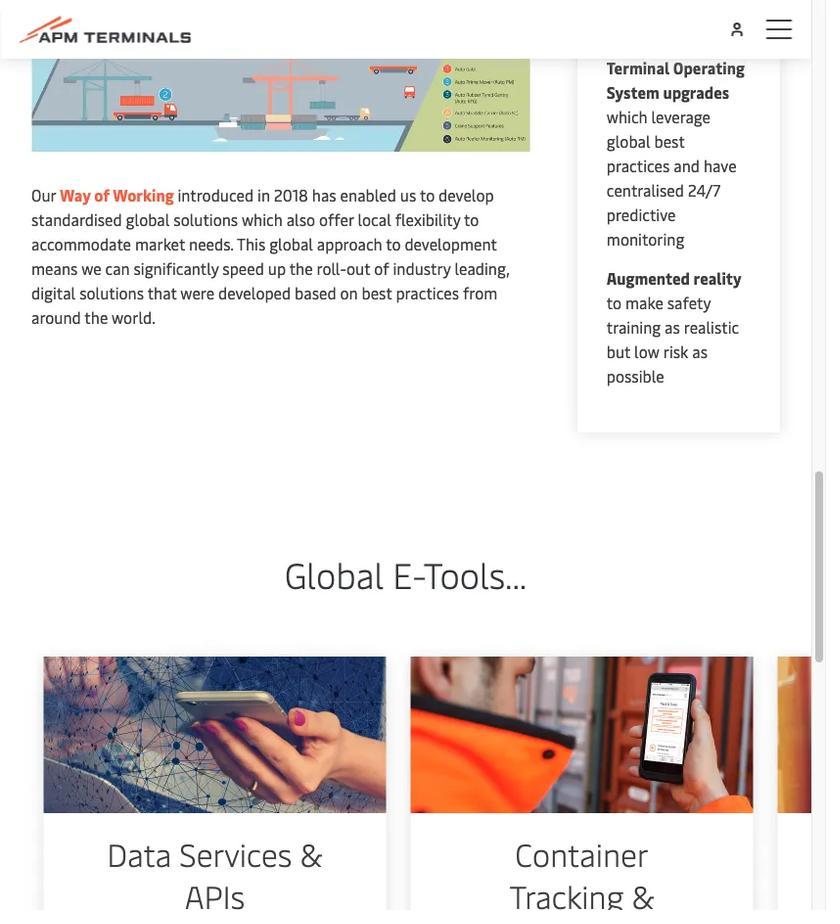Task type: locate. For each thing, give the bounding box(es) containing it.
which down in
[[242, 208, 283, 230]]

1 horizontal spatial best
[[655, 131, 685, 152]]

speed
[[223, 257, 264, 278]]

of
[[94, 184, 110, 205], [374, 257, 389, 278]]

0 horizontal spatial as
[[665, 317, 680, 338]]

0 vertical spatial best
[[655, 131, 685, 152]]

global down the also
[[269, 233, 313, 254]]

0 vertical spatial global
[[607, 131, 651, 152]]

our way of working
[[31, 184, 174, 205]]

container
[[515, 833, 649, 875]]

leading,
[[455, 257, 510, 278]]

of inside introduced in 2018 has enabled us to develop standardised global solutions which also offer local flexibility to accommodate market needs. this global approach to development means we can significantly speed up the roll-out of industry leading, digital solutions that were developed based on best practices from around the world.
[[374, 257, 389, 278]]

training
[[607, 317, 661, 338]]

enabled
[[340, 184, 397, 205]]

of right way
[[94, 184, 110, 205]]

to right the us
[[420, 184, 435, 205]]

0 horizontal spatial best
[[362, 282, 392, 303]]

which
[[607, 106, 648, 127], [242, 208, 283, 230]]

to left make
[[607, 292, 622, 313]]

to down local
[[386, 233, 401, 254]]

0 horizontal spatial practices
[[396, 282, 459, 303]]

from
[[463, 282, 498, 303]]

1 horizontal spatial solutions
[[174, 208, 238, 230]]

needs.
[[189, 233, 234, 254]]

practices inside terminal operating system upgrades which leverage global best practices and have centralised 24/7 predictive monitoring
[[607, 155, 670, 176]]

low
[[635, 341, 660, 362]]

1 horizontal spatial which
[[607, 106, 648, 127]]

solutions
[[174, 208, 238, 230], [79, 282, 144, 303]]

roll-
[[317, 257, 347, 278]]

data
[[107, 833, 171, 875]]

1 horizontal spatial of
[[374, 257, 389, 278]]

best down leverage
[[655, 131, 685, 152]]

to down develop
[[464, 208, 479, 230]]

which inside terminal operating system upgrades which leverage global best practices and have centralised 24/7 predictive monitoring
[[607, 106, 648, 127]]

1 vertical spatial practices
[[396, 282, 459, 303]]

1 vertical spatial best
[[362, 282, 392, 303]]

realistic
[[684, 317, 739, 338]]

standardised
[[31, 208, 122, 230]]

1 horizontal spatial the
[[289, 257, 313, 278]]

to inside augmented reality to make safety training as realistic but low risk as possible
[[607, 292, 622, 313]]

practices
[[607, 155, 670, 176], [396, 282, 459, 303]]

1 vertical spatial which
[[242, 208, 283, 230]]

industry
[[393, 257, 451, 278]]

24/7
[[688, 180, 720, 201]]

to
[[420, 184, 435, 205], [464, 208, 479, 230], [386, 233, 401, 254], [607, 292, 622, 313]]

solutions up "needs."
[[174, 208, 238, 230]]

we
[[81, 257, 101, 278]]

1 horizontal spatial practices
[[607, 155, 670, 176]]

predictive
[[607, 204, 676, 225]]

of right out on the top
[[374, 257, 389, 278]]

reality
[[694, 268, 742, 289]]

1 vertical spatial of
[[374, 257, 389, 278]]

system
[[607, 82, 660, 103]]

220816 apm terminals digital solutions image
[[778, 657, 826, 814]]

as right risk
[[693, 341, 708, 362]]

global down the working
[[126, 208, 170, 230]]

global down system
[[607, 131, 651, 152]]

terminal operating system upgrades which leverage global best practices and have centralised 24/7 predictive monitoring
[[607, 57, 745, 250]]

has
[[312, 184, 337, 205]]

2018
[[274, 184, 308, 205]]

make
[[626, 292, 664, 313]]

best right on
[[362, 282, 392, 303]]

solutions down can
[[79, 282, 144, 303]]

monitoring
[[607, 229, 685, 250]]

the left 'world.'
[[85, 306, 108, 327]]

augmented
[[607, 268, 690, 289]]

0 vertical spatial the
[[289, 257, 313, 278]]

world.
[[112, 306, 156, 327]]

working
[[113, 184, 174, 205]]

global e-tools...
[[285, 551, 527, 598]]

have
[[704, 155, 737, 176]]

way
[[60, 184, 91, 205]]

which down system
[[607, 106, 648, 127]]

practices up centralised
[[607, 155, 670, 176]]

2 horizontal spatial global
[[607, 131, 651, 152]]

introduced in 2018 has enabled us to develop standardised global solutions which also offer local flexibility to accommodate market needs. this global approach to development means we can significantly speed up the roll-out of industry leading, digital solutions that were developed based on best practices from around the world.
[[31, 184, 510, 327]]

but
[[607, 341, 631, 362]]

upgrades
[[663, 82, 730, 103]]

approach
[[317, 233, 382, 254]]

accommodate
[[31, 233, 131, 254]]

0 vertical spatial practices
[[607, 155, 670, 176]]

0 horizontal spatial of
[[94, 184, 110, 205]]

0 horizontal spatial global
[[126, 208, 170, 230]]

augmented reality to make safety training as realistic but low risk as possible
[[607, 268, 742, 387]]

data services & apis
[[107, 833, 323, 911]]

as
[[665, 317, 680, 338], [693, 341, 708, 362]]

the
[[289, 257, 313, 278], [85, 306, 108, 327]]

offer
[[319, 208, 354, 230]]

digital
[[31, 282, 76, 303]]

practices down industry
[[396, 282, 459, 303]]

0 vertical spatial of
[[94, 184, 110, 205]]

possible
[[607, 366, 665, 387]]

terminal
[[607, 57, 670, 78]]

1 vertical spatial the
[[85, 306, 108, 327]]

0 vertical spatial which
[[607, 106, 648, 127]]

the right up
[[289, 257, 313, 278]]

as up risk
[[665, 317, 680, 338]]

can
[[105, 257, 130, 278]]

best
[[655, 131, 685, 152], [362, 282, 392, 303]]

apis
[[185, 875, 245, 911]]

1 horizontal spatial global
[[269, 233, 313, 254]]

global
[[607, 131, 651, 152], [126, 208, 170, 230], [269, 233, 313, 254]]

1 horizontal spatial as
[[693, 341, 708, 362]]

around
[[31, 306, 81, 327]]

0 vertical spatial as
[[665, 317, 680, 338]]

0 horizontal spatial which
[[242, 208, 283, 230]]

0 horizontal spatial solutions
[[79, 282, 144, 303]]



Task type: vqa. For each thing, say whether or not it's contained in the screenshot.
SWITCH LOCATION button
no



Task type: describe. For each thing, give the bounding box(es) containing it.
out
[[347, 257, 370, 278]]

risk
[[664, 341, 689, 362]]

in
[[258, 184, 270, 205]]

that
[[148, 282, 177, 303]]

significantly
[[134, 257, 219, 278]]

terminal automation 1000 image
[[31, 0, 531, 152]]

safety
[[668, 292, 711, 313]]

also
[[287, 208, 315, 230]]

and
[[674, 155, 700, 176]]

us
[[400, 184, 416, 205]]

based
[[295, 282, 336, 303]]

developed
[[218, 282, 291, 303]]

operating
[[673, 57, 745, 78]]

services
[[179, 833, 292, 875]]

&
[[300, 833, 323, 875]]

introduced
[[178, 184, 254, 205]]

0 horizontal spatial the
[[85, 306, 108, 327]]

data services & apis link
[[44, 657, 386, 911]]

1 vertical spatial as
[[693, 341, 708, 362]]

container tracking link
[[411, 657, 753, 911]]

0 vertical spatial solutions
[[174, 208, 238, 230]]

apm terminals api - data transfer image
[[44, 657, 386, 814]]

practices inside introduced in 2018 has enabled us to develop standardised global solutions which also offer local flexibility to accommodate market needs. this global approach to development means we can significantly speed up the roll-out of industry leading, digital solutions that were developed based on best practices from around the world.
[[396, 282, 459, 303]]

means
[[31, 257, 78, 278]]

were
[[180, 282, 215, 303]]

on
[[340, 282, 358, 303]]

local
[[358, 208, 391, 230]]

e-
[[393, 551, 424, 598]]

best inside terminal operating system upgrades which leverage global best practices and have centralised 24/7 predictive monitoring
[[655, 131, 685, 152]]

way of working link
[[60, 184, 174, 205]]

tt image
[[411, 657, 753, 814]]

container tracking 
[[494, 833, 670, 911]]

tracking
[[510, 875, 624, 911]]

development
[[405, 233, 497, 254]]

this
[[237, 233, 266, 254]]

best inside introduced in 2018 has enabled us to develop standardised global solutions which also offer local flexibility to accommodate market needs. this global approach to development means we can significantly speed up the roll-out of industry leading, digital solutions that were developed based on best practices from around the world.
[[362, 282, 392, 303]]

tools...
[[424, 551, 527, 598]]

2 vertical spatial global
[[269, 233, 313, 254]]

our
[[31, 184, 56, 205]]

1 vertical spatial global
[[126, 208, 170, 230]]

leverage
[[652, 106, 711, 127]]

market
[[135, 233, 185, 254]]

1 vertical spatial solutions
[[79, 282, 144, 303]]

centralised
[[607, 180, 684, 201]]

flexibility
[[395, 208, 461, 230]]

up
[[268, 257, 286, 278]]

which inside introduced in 2018 has enabled us to develop standardised global solutions which also offer local flexibility to accommodate market needs. this global approach to development means we can significantly speed up the roll-out of industry leading, digital solutions that were developed based on best practices from around the world.
[[242, 208, 283, 230]]

develop
[[439, 184, 494, 205]]

global
[[285, 551, 384, 598]]

global inside terminal operating system upgrades which leverage global best practices and have centralised 24/7 predictive monitoring
[[607, 131, 651, 152]]



